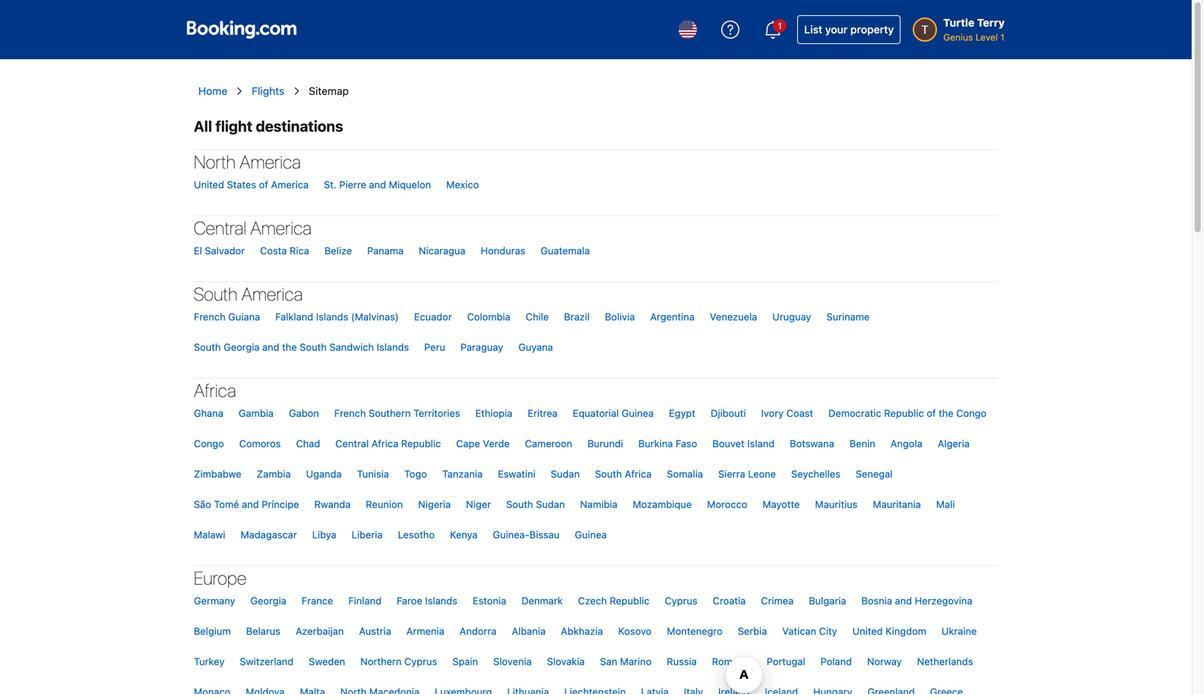 Task type: vqa. For each thing, say whether or not it's contained in the screenshot.
Study
no



Task type: describe. For each thing, give the bounding box(es) containing it.
netherlands
[[917, 657, 974, 668]]

rwanda link
[[307, 490, 358, 520]]

belize link
[[317, 236, 360, 266]]

montenegro
[[667, 626, 723, 638]]

finland
[[348, 596, 382, 607]]

niger link
[[459, 490, 499, 520]]

bosnia and herzegovina
[[862, 596, 973, 607]]

uganda link
[[299, 459, 349, 490]]

northern cyprus link
[[353, 647, 445, 677]]

1 vertical spatial guinea
[[575, 530, 607, 541]]

niger
[[466, 499, 491, 511]]

0 vertical spatial guinea
[[622, 408, 654, 419]]

guatemala link
[[533, 236, 598, 266]]

south sudan link
[[499, 490, 573, 520]]

namibia
[[580, 499, 618, 511]]

cameroon
[[525, 438, 572, 450]]

reunion link
[[358, 490, 411, 520]]

flight
[[215, 117, 253, 135]]

booking.com online hotel reservations image
[[187, 21, 297, 39]]

all flight destinations
[[194, 117, 343, 135]]

of for republic
[[927, 408, 936, 419]]

finland link
[[341, 586, 389, 617]]

south for south africa
[[595, 469, 622, 480]]

san
[[600, 657, 618, 668]]

republic inside central africa republic link
[[401, 438, 441, 450]]

suriname
[[827, 311, 870, 323]]

french southern territories
[[334, 408, 460, 419]]

genius
[[944, 32, 973, 43]]

list your property link
[[798, 15, 901, 44]]

cape verde link
[[449, 429, 518, 459]]

portugal
[[767, 657, 806, 668]]

libya
[[312, 530, 337, 541]]

mayotte
[[763, 499, 800, 511]]

mozambique
[[633, 499, 692, 511]]

honduras link
[[473, 236, 533, 266]]

san marino link
[[593, 647, 659, 677]]

ukraine link
[[934, 617, 985, 647]]

0 vertical spatial sudan
[[551, 469, 580, 480]]

burundi link
[[580, 429, 631, 459]]

seychelles
[[792, 469, 841, 480]]

kenya
[[450, 530, 478, 541]]

equatorial
[[573, 408, 619, 419]]

mauritius link
[[808, 490, 865, 520]]

netherlands link
[[910, 647, 981, 677]]

faroe islands
[[397, 596, 458, 607]]

africa for south africa
[[625, 469, 652, 480]]

crimea link
[[754, 586, 802, 617]]

cape verde
[[456, 438, 510, 450]]

and for the
[[262, 342, 279, 353]]

kenya link
[[442, 520, 485, 550]]

falkland
[[275, 311, 313, 323]]

and right the bosnia
[[895, 596, 912, 607]]

norway link
[[860, 647, 910, 677]]

chile link
[[518, 302, 557, 332]]

islands for faroe
[[425, 596, 458, 607]]

romania
[[712, 657, 752, 668]]

territories
[[414, 408, 460, 419]]

comoros link
[[232, 429, 289, 459]]

nicaragua link
[[411, 236, 473, 266]]

south down falkland
[[300, 342, 327, 353]]

united kingdom link
[[845, 617, 934, 647]]

french guiana
[[194, 311, 260, 323]]

america left st.
[[271, 179, 309, 190]]

denmark
[[522, 596, 563, 607]]

morocco link
[[700, 490, 755, 520]]

home
[[198, 85, 228, 97]]

1 inside button
[[778, 21, 782, 31]]

sweden
[[309, 657, 345, 668]]

venezuela link
[[702, 302, 765, 332]]

of for states
[[259, 179, 268, 190]]

costa rica link
[[253, 236, 317, 266]]

liberia link
[[344, 520, 390, 550]]

turkey link
[[186, 647, 232, 677]]

falkland islands (malvinas)
[[275, 311, 399, 323]]

argentina
[[650, 311, 695, 323]]

turkey
[[194, 657, 225, 668]]

abkhazia
[[561, 626, 603, 638]]

ukraine
[[942, 626, 977, 638]]

burkina
[[639, 438, 673, 450]]

south sudan
[[506, 499, 565, 511]]

panama
[[367, 245, 404, 257]]

brazil link
[[557, 302, 597, 332]]

paraguay link
[[453, 332, 511, 363]]

chad link
[[289, 429, 328, 459]]

central for central america
[[194, 217, 247, 239]]

djibouti
[[711, 408, 746, 419]]

abkhazia link
[[554, 617, 611, 647]]

bouvet
[[713, 438, 745, 450]]

central for central africa republic
[[336, 438, 369, 450]]

ecuador
[[414, 311, 452, 323]]

uruguay link
[[765, 302, 819, 332]]

terry
[[977, 16, 1005, 29]]

list
[[805, 23, 823, 36]]

somalia link
[[659, 459, 711, 490]]

congo link
[[186, 429, 232, 459]]

the for congo
[[939, 408, 954, 419]]

1 horizontal spatial cyprus
[[665, 596, 698, 607]]

and for miquelon
[[369, 179, 386, 190]]

belgium
[[194, 626, 231, 638]]

south america
[[194, 284, 303, 305]]

morocco
[[707, 499, 748, 511]]

zimbabwe
[[194, 469, 242, 480]]

guinea link
[[567, 520, 615, 550]]

central africa republic
[[336, 438, 441, 450]]

ethiopia
[[476, 408, 513, 419]]

and for príncipe
[[242, 499, 259, 511]]

albania
[[512, 626, 546, 638]]



Task type: locate. For each thing, give the bounding box(es) containing it.
united for united kingdom
[[853, 626, 883, 638]]

rica
[[290, 245, 309, 257]]

democratic republic of the congo
[[829, 408, 987, 419]]

1 horizontal spatial congo
[[957, 408, 987, 419]]

azerbaijan
[[296, 626, 344, 638]]

america up costa rica at the top
[[250, 217, 312, 239]]

bosnia and herzegovina link
[[854, 586, 980, 617]]

the for south
[[282, 342, 297, 353]]

sitemap link
[[309, 84, 349, 99]]

the down falkland
[[282, 342, 297, 353]]

america up falkland
[[241, 284, 303, 305]]

sandwich
[[330, 342, 374, 353]]

0 horizontal spatial central
[[194, 217, 247, 239]]

madagascar link
[[233, 520, 305, 550]]

guinea up burkina
[[622, 408, 654, 419]]

republic inside czech republic link
[[610, 596, 650, 607]]

republic up togo
[[401, 438, 441, 450]]

príncipe
[[262, 499, 299, 511]]

french for french guiana
[[194, 311, 226, 323]]

america for north america
[[240, 151, 301, 173]]

central up el salvador
[[194, 217, 247, 239]]

benin
[[850, 438, 876, 450]]

0 vertical spatial georgia
[[224, 342, 260, 353]]

2 horizontal spatial republic
[[884, 408, 924, 419]]

mauritius
[[815, 499, 858, 511]]

togo link
[[397, 459, 435, 490]]

1 inside turtle terry genius level 1
[[1001, 32, 1005, 43]]

states
[[227, 179, 256, 190]]

2 horizontal spatial africa
[[625, 469, 652, 480]]

south down french guiana
[[194, 342, 221, 353]]

islands down (malvinas)
[[377, 342, 409, 353]]

czech republic
[[578, 596, 650, 607]]

french southern territories link
[[327, 398, 468, 429]]

france link
[[294, 586, 341, 617]]

islands up the sandwich
[[316, 311, 348, 323]]

bolivia link
[[597, 302, 643, 332]]

georgia inside "south georgia and the south sandwich islands" link
[[224, 342, 260, 353]]

french left the southern
[[334, 408, 366, 419]]

pierre
[[339, 179, 366, 190]]

brazil
[[564, 311, 590, 323]]

united
[[194, 179, 224, 190], [853, 626, 883, 638]]

2 vertical spatial republic
[[610, 596, 650, 607]]

el salvador
[[194, 245, 245, 257]]

the up 'algeria' on the right bottom of page
[[939, 408, 954, 419]]

0 horizontal spatial africa
[[194, 380, 236, 401]]

sudan down cameroon link
[[551, 469, 580, 480]]

chile
[[526, 311, 549, 323]]

são
[[194, 499, 211, 511]]

republic for democratic
[[884, 408, 924, 419]]

0 vertical spatial central
[[194, 217, 247, 239]]

south for south america
[[194, 284, 238, 305]]

1 vertical spatial central
[[336, 438, 369, 450]]

kosovo
[[618, 626, 652, 638]]

1 horizontal spatial french
[[334, 408, 366, 419]]

mauritania link
[[865, 490, 929, 520]]

chad
[[296, 438, 320, 450]]

faroe islands link
[[389, 586, 465, 617]]

switzerland link
[[232, 647, 301, 677]]

cyprus down armenia
[[405, 657, 437, 668]]

democratic republic of the congo link
[[821, 398, 994, 429]]

america for south america
[[241, 284, 303, 305]]

south for south georgia and the south sandwich islands
[[194, 342, 221, 353]]

1 left list
[[778, 21, 782, 31]]

cameroon link
[[518, 429, 580, 459]]

south up french guiana
[[194, 284, 238, 305]]

republic up the kosovo
[[610, 596, 650, 607]]

islands right faroe
[[425, 596, 458, 607]]

sudan up bissau
[[536, 499, 565, 511]]

bolivia
[[605, 311, 635, 323]]

georgia up belarus
[[251, 596, 287, 607]]

suriname link
[[819, 302, 878, 332]]

1 vertical spatial of
[[927, 408, 936, 419]]

america for central america
[[250, 217, 312, 239]]

nigeria link
[[411, 490, 459, 520]]

congo up 'algeria' on the right bottom of page
[[957, 408, 987, 419]]

flights
[[252, 85, 285, 97]]

central up tunisia link
[[336, 438, 369, 450]]

0 horizontal spatial republic
[[401, 438, 441, 450]]

senegal
[[856, 469, 893, 480]]

salvador
[[205, 245, 245, 257]]

home link
[[198, 84, 228, 99]]

1 vertical spatial islands
[[377, 342, 409, 353]]

1 vertical spatial sudan
[[536, 499, 565, 511]]

seychelles link
[[784, 459, 848, 490]]

2 horizontal spatial islands
[[425, 596, 458, 607]]

0 horizontal spatial cyprus
[[405, 657, 437, 668]]

1 vertical spatial africa
[[372, 438, 399, 450]]

bulgaria
[[809, 596, 847, 607]]

1 vertical spatial republic
[[401, 438, 441, 450]]

south for south sudan
[[506, 499, 533, 511]]

africa down the southern
[[372, 438, 399, 450]]

eswatini link
[[490, 459, 543, 490]]

eritrea link
[[520, 398, 565, 429]]

1 horizontal spatial 1
[[1001, 32, 1005, 43]]

burkina faso
[[639, 438, 698, 450]]

america
[[240, 151, 301, 173], [271, 179, 309, 190], [250, 217, 312, 239], [241, 284, 303, 305]]

gabon link
[[281, 398, 327, 429]]

central africa republic link
[[328, 429, 449, 459]]

destinations
[[256, 117, 343, 135]]

central america
[[194, 217, 312, 239]]

1 vertical spatial 1
[[1001, 32, 1005, 43]]

0 horizontal spatial the
[[282, 342, 297, 353]]

0 horizontal spatial islands
[[316, 311, 348, 323]]

french for french southern territories
[[334, 408, 366, 419]]

bouvet island
[[713, 438, 775, 450]]

norway
[[867, 657, 902, 668]]

0 horizontal spatial of
[[259, 179, 268, 190]]

united states of america link
[[186, 170, 316, 200]]

1 vertical spatial georgia
[[251, 596, 287, 607]]

reunion
[[366, 499, 403, 511]]

czech
[[578, 596, 607, 607]]

botswana
[[790, 438, 835, 450]]

czech republic link
[[571, 586, 657, 617]]

egypt link
[[662, 398, 703, 429]]

paraguay
[[461, 342, 503, 353]]

djibouti link
[[703, 398, 754, 429]]

mexico link
[[439, 170, 487, 200]]

0 horizontal spatial united
[[194, 179, 224, 190]]

france
[[302, 596, 333, 607]]

1 horizontal spatial united
[[853, 626, 883, 638]]

0 vertical spatial republic
[[884, 408, 924, 419]]

bouvet island link
[[705, 429, 782, 459]]

eritrea
[[528, 408, 558, 419]]

and right pierre
[[369, 179, 386, 190]]

africa up ghana
[[194, 380, 236, 401]]

united down "north" at left top
[[194, 179, 224, 190]]

cyprus up montenegro link
[[665, 596, 698, 607]]

panama link
[[360, 236, 411, 266]]

america up united states of america
[[240, 151, 301, 173]]

crimea
[[761, 596, 794, 607]]

1 vertical spatial the
[[939, 408, 954, 419]]

angola link
[[883, 429, 930, 459]]

1 horizontal spatial central
[[336, 438, 369, 450]]

germany link
[[186, 586, 243, 617]]

0 vertical spatial islands
[[316, 311, 348, 323]]

tomé
[[214, 499, 239, 511]]

andorra
[[460, 626, 497, 638]]

1 vertical spatial cyprus
[[405, 657, 437, 668]]

belarus
[[246, 626, 281, 638]]

republic up angola 'link'
[[884, 408, 924, 419]]

faroe
[[397, 596, 422, 607]]

republic for czech
[[610, 596, 650, 607]]

0 vertical spatial french
[[194, 311, 226, 323]]

1 vertical spatial united
[[853, 626, 883, 638]]

republic inside democratic republic of the congo link
[[884, 408, 924, 419]]

ecuador link
[[407, 302, 460, 332]]

0 horizontal spatial french
[[194, 311, 226, 323]]

2 vertical spatial islands
[[425, 596, 458, 607]]

sudan
[[551, 469, 580, 480], [536, 499, 565, 511]]

georgia down guiana
[[224, 342, 260, 353]]

and right tomé
[[242, 499, 259, 511]]

algeria link
[[930, 429, 978, 459]]

1 vertical spatial congo
[[194, 438, 224, 450]]

2 vertical spatial africa
[[625, 469, 652, 480]]

russia
[[667, 657, 697, 668]]

tunisia
[[357, 469, 389, 480]]

0 vertical spatial the
[[282, 342, 297, 353]]

south down burundi link
[[595, 469, 622, 480]]

islands for falkland
[[316, 311, 348, 323]]

united kingdom
[[853, 626, 927, 638]]

congo down ghana
[[194, 438, 224, 450]]

0 vertical spatial of
[[259, 179, 268, 190]]

tanzania
[[442, 469, 483, 480]]

of up algeria link
[[927, 408, 936, 419]]

0 vertical spatial congo
[[957, 408, 987, 419]]

1 horizontal spatial guinea
[[622, 408, 654, 419]]

switzerland
[[240, 657, 294, 668]]

1 button
[[755, 11, 792, 48]]

somalia
[[667, 469, 703, 480]]

1 vertical spatial french
[[334, 408, 366, 419]]

and down falkland
[[262, 342, 279, 353]]

french left guiana
[[194, 311, 226, 323]]

austria link
[[352, 617, 399, 647]]

peru link
[[417, 332, 453, 363]]

your
[[826, 23, 848, 36]]

0 vertical spatial united
[[194, 179, 224, 190]]

0 horizontal spatial congo
[[194, 438, 224, 450]]

1 horizontal spatial africa
[[372, 438, 399, 450]]

united down the bosnia
[[853, 626, 883, 638]]

slovenia
[[493, 657, 532, 668]]

denmark link
[[514, 586, 571, 617]]

1 horizontal spatial islands
[[377, 342, 409, 353]]

of right the states
[[259, 179, 268, 190]]

gabon
[[289, 408, 319, 419]]

french inside 'link'
[[194, 311, 226, 323]]

africa down burkina
[[625, 469, 652, 480]]

cape
[[456, 438, 480, 450]]

0 vertical spatial cyprus
[[665, 596, 698, 607]]

1 right level
[[1001, 32, 1005, 43]]

africa for central africa republic
[[372, 438, 399, 450]]

1 horizontal spatial of
[[927, 408, 936, 419]]

south down eswatini
[[506, 499, 533, 511]]

spain
[[453, 657, 478, 668]]

0 horizontal spatial guinea
[[575, 530, 607, 541]]

northern cyprus
[[361, 657, 437, 668]]

1 horizontal spatial republic
[[610, 596, 650, 607]]

bulgaria link
[[802, 586, 854, 617]]

guinea down namibia
[[575, 530, 607, 541]]

georgia inside georgia link
[[251, 596, 287, 607]]

0 horizontal spatial 1
[[778, 21, 782, 31]]

0 vertical spatial africa
[[194, 380, 236, 401]]

united for united states of america
[[194, 179, 224, 190]]

1 horizontal spatial the
[[939, 408, 954, 419]]

south georgia and the south sandwich islands
[[194, 342, 409, 353]]

0 vertical spatial 1
[[778, 21, 782, 31]]

guinea
[[622, 408, 654, 419], [575, 530, 607, 541]]



